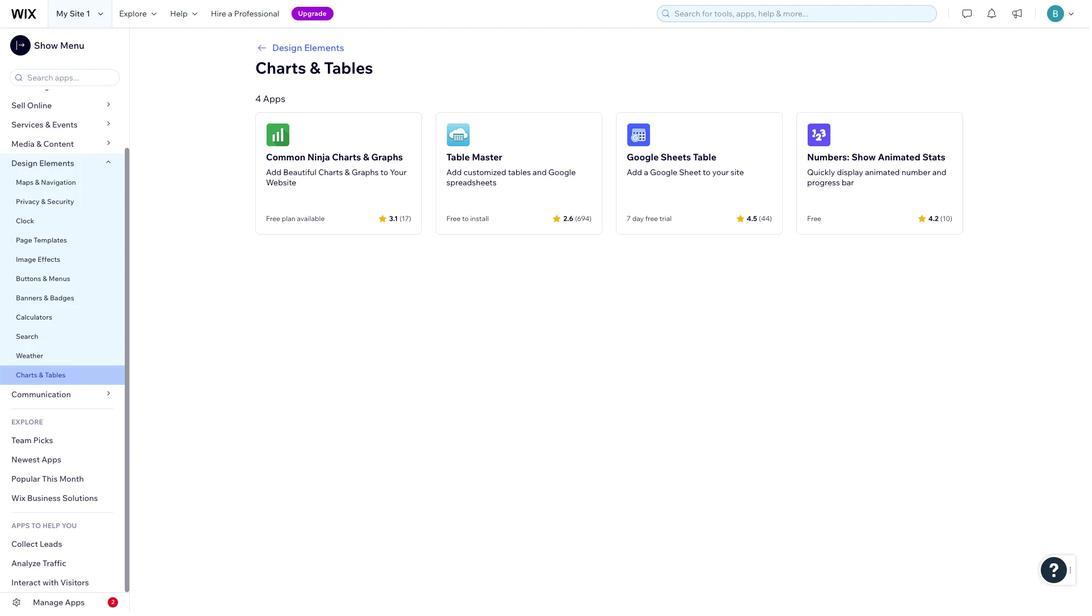 Task type: vqa. For each thing, say whether or not it's contained in the screenshot.


Task type: locate. For each thing, give the bounding box(es) containing it.
1 vertical spatial charts & tables
[[16, 371, 66, 380]]

2 horizontal spatial apps
[[263, 93, 285, 104]]

0 vertical spatial tables
[[324, 58, 373, 78]]

0 horizontal spatial design elements link
[[0, 154, 125, 173]]

charts & tables inside sidebar element
[[16, 371, 66, 380]]

my site 1
[[56, 9, 90, 19]]

search
[[16, 332, 38, 341]]

1 vertical spatial design
[[11, 158, 37, 168]]

0 horizontal spatial a
[[228, 9, 232, 19]]

to left 'your'
[[703, 167, 711, 178]]

2 and from the left
[[932, 167, 946, 178]]

1 horizontal spatial elements
[[304, 42, 344, 53]]

explore
[[11, 418, 43, 427]]

help
[[42, 522, 60, 530]]

tables inside sidebar element
[[45, 371, 66, 380]]

image effects
[[16, 255, 60, 264]]

(17)
[[400, 214, 411, 223]]

add down google sheets table logo
[[627, 167, 642, 178]]

2 table from the left
[[693, 151, 716, 163]]

wix
[[11, 494, 25, 504]]

1 free from the left
[[266, 214, 280, 223]]

buttons & menus link
[[0, 269, 125, 289]]

table
[[446, 151, 470, 163], [693, 151, 716, 163]]

& for media & content link
[[36, 139, 42, 149]]

elements
[[304, 42, 344, 53], [39, 158, 74, 168]]

1 vertical spatial design elements link
[[0, 154, 125, 173]]

show menu
[[34, 40, 84, 51]]

& right the maps
[[35, 178, 40, 187]]

charts down weather
[[16, 371, 37, 380]]

& for the "privacy & security" link at the left top of the page
[[41, 197, 46, 206]]

apps
[[263, 93, 285, 104], [42, 455, 61, 465], [65, 598, 85, 608]]

0 horizontal spatial and
[[533, 167, 547, 178]]

leads
[[40, 539, 62, 550]]

1 horizontal spatial design elements
[[272, 42, 344, 53]]

graphs left your
[[352, 167, 379, 178]]

1 horizontal spatial and
[[932, 167, 946, 178]]

4.5
[[747, 214, 757, 223]]

&
[[310, 58, 320, 78], [45, 120, 50, 130], [36, 139, 42, 149], [363, 151, 369, 163], [345, 167, 350, 178], [35, 178, 40, 187], [41, 197, 46, 206], [43, 275, 47, 283], [44, 294, 48, 302], [39, 371, 43, 380]]

a
[[228, 9, 232, 19], [644, 167, 648, 178]]

0 horizontal spatial apps
[[42, 455, 61, 465]]

1 and from the left
[[533, 167, 547, 178]]

apps to help you
[[11, 522, 77, 530]]

help
[[170, 9, 188, 19]]

and inside numbers: show animated stats quickly display animated number and progress bar
[[932, 167, 946, 178]]

1 table from the left
[[446, 151, 470, 163]]

1 horizontal spatial to
[[462, 214, 469, 223]]

add inside google sheets table add a google sheet to your site
[[627, 167, 642, 178]]

design elements up 'maps & navigation'
[[11, 158, 74, 168]]

analyze
[[11, 559, 41, 569]]

& for buttons & menus link
[[43, 275, 47, 283]]

table up sheet
[[693, 151, 716, 163]]

image effects link
[[0, 250, 125, 269]]

events
[[52, 120, 78, 130]]

3 add from the left
[[627, 167, 642, 178]]

2
[[111, 599, 114, 606]]

table master add customized tables and google spreadsheets
[[446, 151, 576, 188]]

marketing link
[[0, 77, 125, 96]]

apps right 4
[[263, 93, 285, 104]]

design elements link
[[255, 41, 963, 54], [0, 154, 125, 173]]

to
[[381, 167, 388, 178], [703, 167, 711, 178], [462, 214, 469, 223]]

2 horizontal spatial free
[[807, 214, 821, 223]]

progress
[[807, 178, 840, 188]]

apps down visitors on the bottom left
[[65, 598, 85, 608]]

show inside button
[[34, 40, 58, 51]]

2 free from the left
[[446, 214, 461, 223]]

page templates
[[16, 236, 68, 244]]

2 add from the left
[[446, 167, 462, 178]]

1 horizontal spatial show
[[852, 151, 876, 163]]

1 horizontal spatial a
[[644, 167, 648, 178]]

google down sheets
[[650, 167, 677, 178]]

elements down upgrade button
[[304, 42, 344, 53]]

design elements down upgrade button
[[272, 42, 344, 53]]

and
[[533, 167, 547, 178], [932, 167, 946, 178]]

0 horizontal spatial charts & tables
[[16, 371, 66, 380]]

banners & badges link
[[0, 289, 125, 308]]

table down table master logo
[[446, 151, 470, 163]]

show left "menu"
[[34, 40, 58, 51]]

charts & tables link
[[0, 366, 125, 385]]

menus
[[49, 275, 70, 283]]

1 vertical spatial show
[[852, 151, 876, 163]]

3.1 (17)
[[389, 214, 411, 223]]

clock link
[[0, 212, 125, 231]]

0 horizontal spatial free
[[266, 214, 280, 223]]

charts down 'ninja'
[[318, 167, 343, 178]]

add
[[266, 167, 281, 178], [446, 167, 462, 178], [627, 167, 642, 178]]

image
[[16, 255, 36, 264]]

professional
[[234, 9, 279, 19]]

a down google sheets table logo
[[644, 167, 648, 178]]

0 horizontal spatial elements
[[39, 158, 74, 168]]

0 horizontal spatial show
[[34, 40, 58, 51]]

collect
[[11, 539, 38, 550]]

design down upgrade button
[[272, 42, 302, 53]]

show up display
[[852, 151, 876, 163]]

table inside table master add customized tables and google spreadsheets
[[446, 151, 470, 163]]

1 add from the left
[[266, 167, 281, 178]]

0 horizontal spatial design
[[11, 158, 37, 168]]

hire a professional link
[[204, 0, 286, 27]]

0 horizontal spatial table
[[446, 151, 470, 163]]

0 horizontal spatial design elements
[[11, 158, 74, 168]]

Search for tools, apps, help & more... field
[[671, 6, 933, 22]]

0 vertical spatial a
[[228, 9, 232, 19]]

0 vertical spatial design elements link
[[255, 41, 963, 54]]

ninja
[[307, 151, 330, 163]]

traffic
[[43, 559, 66, 569]]

Search apps... field
[[24, 70, 116, 86]]

1 horizontal spatial table
[[693, 151, 716, 163]]

tables
[[324, 58, 373, 78], [45, 371, 66, 380]]

upgrade button
[[291, 7, 333, 20]]

free
[[645, 214, 658, 223]]

1 horizontal spatial add
[[446, 167, 462, 178]]

0 vertical spatial design
[[272, 42, 302, 53]]

google sheets table logo image
[[627, 123, 651, 147]]

apps up this at the bottom of the page
[[42, 455, 61, 465]]

stats
[[922, 151, 945, 163]]

common ninja charts & graphs logo image
[[266, 123, 290, 147]]

& right media
[[36, 139, 42, 149]]

free down progress at right top
[[807, 214, 821, 223]]

google
[[627, 151, 659, 163], [548, 167, 576, 178], [650, 167, 677, 178]]

animated
[[865, 167, 900, 178]]

collect leads
[[11, 539, 62, 550]]

analyze traffic link
[[0, 554, 125, 574]]

trial
[[660, 214, 672, 223]]

0 vertical spatial charts & tables
[[255, 58, 373, 78]]

& up communication
[[39, 371, 43, 380]]

& left menus
[[43, 275, 47, 283]]

free left plan
[[266, 214, 280, 223]]

1 horizontal spatial apps
[[65, 598, 85, 608]]

1 vertical spatial tables
[[45, 371, 66, 380]]

1 vertical spatial design elements
[[11, 158, 74, 168]]

1 vertical spatial graphs
[[352, 167, 379, 178]]

manage
[[33, 598, 63, 608]]

& for banners & badges link
[[44, 294, 48, 302]]

analyze traffic
[[11, 559, 66, 569]]

sheets
[[661, 151, 691, 163]]

buttons
[[16, 275, 41, 283]]

your
[[390, 167, 407, 178]]

collect leads link
[[0, 535, 125, 554]]

0 vertical spatial apps
[[263, 93, 285, 104]]

2 horizontal spatial to
[[703, 167, 711, 178]]

numbers: show animated stats logo image
[[807, 123, 831, 147]]

add inside table master add customized tables and google spreadsheets
[[446, 167, 462, 178]]

charts & tables up 4 apps
[[255, 58, 373, 78]]

upgrade
[[298, 9, 327, 18]]

add down common
[[266, 167, 281, 178]]

design
[[272, 42, 302, 53], [11, 158, 37, 168]]

privacy & security
[[16, 197, 74, 206]]

2 horizontal spatial add
[[627, 167, 642, 178]]

1 vertical spatial a
[[644, 167, 648, 178]]

and down stats
[[932, 167, 946, 178]]

0 horizontal spatial tables
[[45, 371, 66, 380]]

numbers:
[[807, 151, 850, 163]]

0 horizontal spatial to
[[381, 167, 388, 178]]

common
[[266, 151, 305, 163]]

0 vertical spatial show
[[34, 40, 58, 51]]

numbers: show animated stats quickly display animated number and progress bar
[[807, 151, 946, 188]]

design inside sidebar element
[[11, 158, 37, 168]]

add left 'customized'
[[446, 167, 462, 178]]

& left events
[[45, 120, 50, 130]]

design up the maps
[[11, 158, 37, 168]]

interact
[[11, 578, 41, 588]]

charts & tables up communication
[[16, 371, 66, 380]]

elements up navigation
[[39, 158, 74, 168]]

1 vertical spatial elements
[[39, 158, 74, 168]]

sell
[[11, 100, 25, 111]]

apps for manage apps
[[65, 598, 85, 608]]

& for maps & navigation link
[[35, 178, 40, 187]]

google right tables
[[548, 167, 576, 178]]

& left badges
[[44, 294, 48, 302]]

banners & badges
[[16, 294, 74, 302]]

popular
[[11, 474, 40, 484]]

available
[[297, 214, 325, 223]]

a right hire
[[228, 9, 232, 19]]

apps
[[11, 522, 30, 530]]

0 vertical spatial elements
[[304, 42, 344, 53]]

graphs up your
[[371, 151, 403, 163]]

& right privacy at top
[[41, 197, 46, 206]]

0 vertical spatial design elements
[[272, 42, 344, 53]]

1 vertical spatial apps
[[42, 455, 61, 465]]

to left the install
[[462, 214, 469, 223]]

2 vertical spatial apps
[[65, 598, 85, 608]]

to left your
[[381, 167, 388, 178]]

and inside table master add customized tables and google spreadsheets
[[533, 167, 547, 178]]

0 horizontal spatial add
[[266, 167, 281, 178]]

and right tables
[[533, 167, 547, 178]]

1 horizontal spatial free
[[446, 214, 461, 223]]

with
[[43, 578, 59, 588]]

day
[[632, 214, 644, 223]]

hire a professional
[[211, 9, 279, 19]]

team picks link
[[0, 431, 125, 450]]

sell online link
[[0, 96, 125, 115]]

free left the install
[[446, 214, 461, 223]]



Task type: describe. For each thing, give the bounding box(es) containing it.
& right beautiful
[[345, 167, 350, 178]]

& right 'ninja'
[[363, 151, 369, 163]]

month
[[59, 474, 84, 484]]

calculators
[[16, 313, 52, 322]]

a inside google sheets table add a google sheet to your site
[[644, 167, 648, 178]]

sidebar element
[[0, 27, 130, 613]]

& for charts & tables link
[[39, 371, 43, 380]]

hire
[[211, 9, 226, 19]]

effects
[[38, 255, 60, 264]]

this
[[42, 474, 58, 484]]

page templates link
[[0, 231, 125, 250]]

privacy & security link
[[0, 192, 125, 212]]

4
[[255, 93, 261, 104]]

beautiful
[[283, 167, 317, 178]]

elements inside sidebar element
[[39, 158, 74, 168]]

online
[[27, 100, 52, 111]]

a inside "link"
[[228, 9, 232, 19]]

help button
[[163, 0, 204, 27]]

popular this month link
[[0, 470, 125, 489]]

weather link
[[0, 347, 125, 366]]

0 vertical spatial graphs
[[371, 151, 403, 163]]

to inside common ninja charts & graphs add beautiful charts & graphs to your website
[[381, 167, 388, 178]]

to
[[31, 522, 41, 530]]

picks
[[33, 436, 53, 446]]

menu
[[60, 40, 84, 51]]

team picks
[[11, 436, 53, 446]]

team
[[11, 436, 32, 446]]

4.5 (44)
[[747, 214, 772, 223]]

plan
[[282, 214, 295, 223]]

interact with visitors link
[[0, 574, 125, 593]]

newest
[[11, 455, 40, 465]]

site
[[731, 167, 744, 178]]

install
[[470, 214, 489, 223]]

newest apps
[[11, 455, 61, 465]]

to inside google sheets table add a google sheet to your site
[[703, 167, 711, 178]]

1 horizontal spatial tables
[[324, 58, 373, 78]]

sheet
[[679, 167, 701, 178]]

7
[[627, 214, 631, 223]]

marketing
[[11, 81, 49, 91]]

website
[[266, 178, 296, 188]]

media & content link
[[0, 134, 125, 154]]

add inside common ninja charts & graphs add beautiful charts & graphs to your website
[[266, 167, 281, 178]]

media
[[11, 139, 35, 149]]

services & events
[[11, 120, 78, 130]]

1
[[86, 9, 90, 19]]

site
[[70, 9, 84, 19]]

3 free from the left
[[807, 214, 821, 223]]

privacy
[[16, 197, 40, 206]]

& down upgrade button
[[310, 58, 320, 78]]

media & content
[[11, 139, 74, 149]]

security
[[47, 197, 74, 206]]

bar
[[842, 178, 854, 188]]

interact with visitors
[[11, 578, 89, 588]]

maps & navigation
[[16, 178, 76, 187]]

& for services & events link
[[45, 120, 50, 130]]

table master logo image
[[446, 123, 470, 147]]

newest apps link
[[0, 450, 125, 470]]

free for common ninja charts & graphs
[[266, 214, 280, 223]]

1 horizontal spatial charts & tables
[[255, 58, 373, 78]]

badges
[[50, 294, 74, 302]]

animated
[[878, 151, 920, 163]]

explore
[[119, 9, 147, 19]]

communication
[[11, 390, 73, 400]]

2.6 (694)
[[563, 214, 592, 223]]

4.2 (10)
[[929, 214, 952, 223]]

7 day free trial
[[627, 214, 672, 223]]

table inside google sheets table add a google sheet to your site
[[693, 151, 716, 163]]

you
[[62, 522, 77, 530]]

free to install
[[446, 214, 489, 223]]

navigation
[[41, 178, 76, 187]]

maps & navigation link
[[0, 173, 125, 192]]

charts inside sidebar element
[[16, 371, 37, 380]]

solutions
[[62, 494, 98, 504]]

google inside table master add customized tables and google spreadsheets
[[548, 167, 576, 178]]

google down google sheets table logo
[[627, 151, 659, 163]]

charts right 'ninja'
[[332, 151, 361, 163]]

1 horizontal spatial design
[[272, 42, 302, 53]]

(694)
[[575, 214, 592, 223]]

number
[[902, 167, 931, 178]]

search link
[[0, 327, 125, 347]]

1 horizontal spatial design elements link
[[255, 41, 963, 54]]

apps for 4 apps
[[263, 93, 285, 104]]

wix business solutions
[[11, 494, 98, 504]]

services & events link
[[0, 115, 125, 134]]

design elements inside sidebar element
[[11, 158, 74, 168]]

manage apps
[[33, 598, 85, 608]]

charts up 4 apps
[[255, 58, 306, 78]]

quickly
[[807, 167, 835, 178]]

your
[[712, 167, 729, 178]]

show inside numbers: show animated stats quickly display animated number and progress bar
[[852, 151, 876, 163]]

free for table master
[[446, 214, 461, 223]]

customized
[[464, 167, 506, 178]]

master
[[472, 151, 502, 163]]

show menu button
[[10, 35, 84, 56]]

buttons & menus
[[16, 275, 70, 283]]

3.1
[[389, 214, 398, 223]]

communication link
[[0, 385, 125, 404]]

popular this month
[[11, 474, 84, 484]]

content
[[43, 139, 74, 149]]

visitors
[[60, 578, 89, 588]]

my
[[56, 9, 68, 19]]

apps for newest apps
[[42, 455, 61, 465]]

weather
[[16, 352, 43, 360]]

page
[[16, 236, 32, 244]]

maps
[[16, 178, 34, 187]]

spreadsheets
[[446, 178, 497, 188]]



